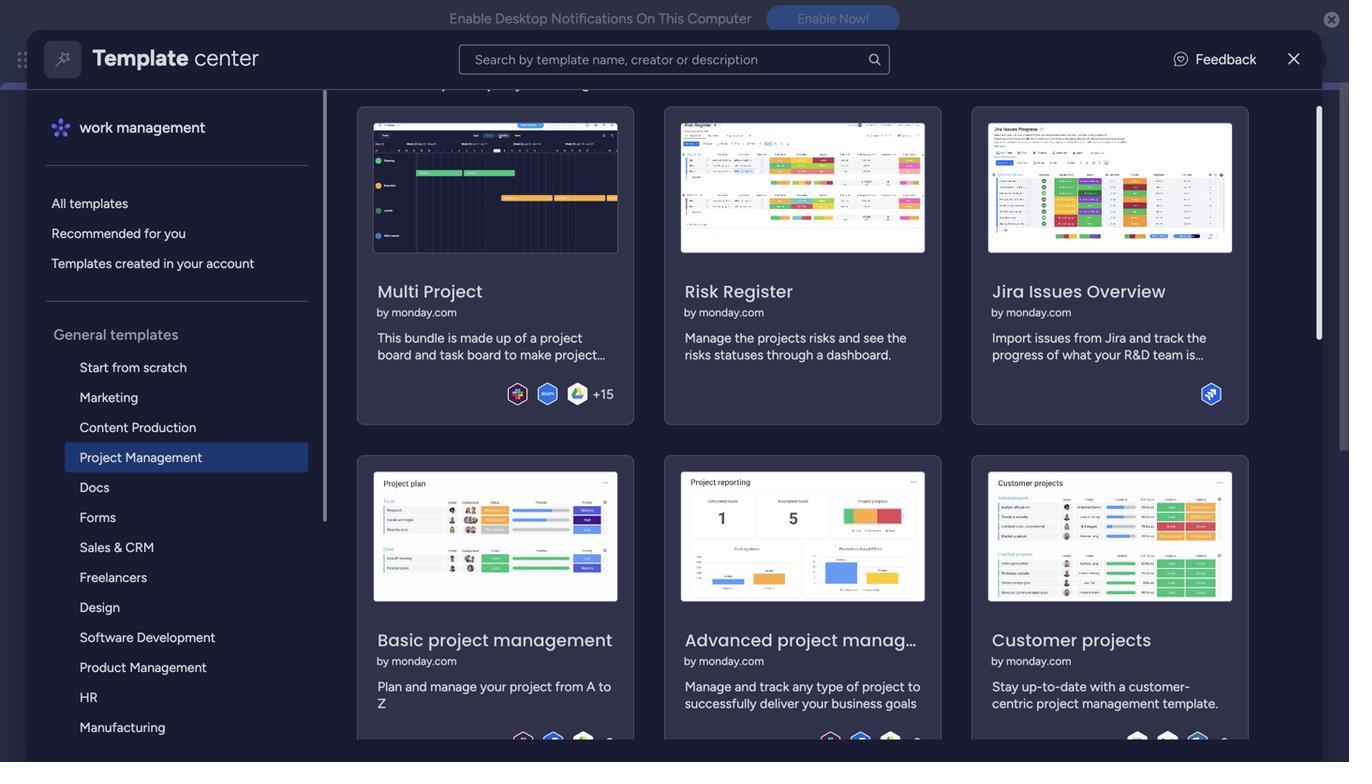 Task type: locate. For each thing, give the bounding box(es) containing it.
0 horizontal spatial from
[[112, 359, 140, 375]]

design
[[79, 599, 120, 615]]

enable left the now!
[[798, 11, 837, 26]]

0 vertical spatial risks
[[809, 330, 836, 346]]

in inside manage and run all aspects of your work in one unified place. from everyday tasks, to advanced projects, and processes, monday work management allows you to connect the dots, work smarter, and achieve shared goals.
[[464, 303, 474, 319]]

1 vertical spatial projects
[[1082, 629, 1152, 652]]

your down basic project management by monday.com
[[480, 679, 506, 695]]

in right created
[[163, 255, 174, 271]]

+
[[593, 386, 601, 402], [598, 735, 606, 751], [906, 735, 914, 751], [1213, 735, 1222, 751]]

0 vertical spatial in
[[163, 255, 174, 271]]

enable
[[450, 10, 492, 27], [798, 11, 837, 26]]

1 vertical spatial a
[[1119, 679, 1126, 695]]

0 vertical spatial monday
[[83, 49, 148, 70]]

1 horizontal spatial a
[[1119, 679, 1126, 695]]

of inside the manage and track any type of project to successfully deliver your business goals
[[847, 679, 859, 695]]

project down content
[[79, 449, 122, 465]]

2 vertical spatial project
[[79, 449, 122, 465]]

manage up 'successfully'
[[685, 679, 732, 695]]

welcome to work management
[[263, 136, 515, 186]]

advanced
[[225, 323, 282, 339]]

project inside the manage and track any type of project to successfully deliver your business goals
[[862, 679, 905, 695]]

by
[[377, 306, 389, 319], [684, 306, 696, 319], [992, 306, 1004, 319], [377, 654, 389, 668], [684, 654, 696, 668], [992, 654, 1004, 668]]

0 vertical spatial manage
[[225, 303, 272, 319]]

0 vertical spatial project
[[494, 74, 542, 92]]

work inside dropdown button
[[430, 490, 467, 510]]

1 horizontal spatial with
[[1090, 679, 1116, 695]]

0 horizontal spatial a
[[817, 347, 824, 363]]

and up the 'dashboard.'
[[839, 330, 860, 346]]

0 vertical spatial you
[[164, 225, 186, 241]]

manage inside manage the projects risks and see the risks statuses through a dashboard.
[[685, 330, 732, 346]]

1 vertical spatial from
[[555, 679, 583, 695]]

in left 'one'
[[464, 303, 474, 319]]

general templates
[[53, 326, 178, 344]]

0 horizontal spatial you
[[164, 225, 186, 241]]

0 vertical spatial from
[[112, 359, 140, 375]]

crm
[[125, 539, 154, 555]]

john smith image
[[1297, 45, 1327, 75]]

you inside explore element
[[164, 225, 186, 241]]

+ 3 down template.
[[1213, 735, 1229, 751]]

production
[[131, 419, 196, 435]]

desktop
[[495, 10, 548, 27]]

successfully
[[685, 696, 757, 712]]

1 vertical spatial manage
[[685, 330, 732, 346]]

and down processes,
[[363, 343, 385, 359]]

enable inside 'button'
[[798, 11, 837, 26]]

marketing
[[79, 389, 138, 405]]

0 vertical spatial of
[[387, 303, 399, 319]]

from right start
[[112, 359, 140, 375]]

goals.
[[479, 343, 513, 359]]

0 vertical spatial with
[[393, 490, 426, 510]]

you inside manage and run all aspects of your work in one unified place. from everyday tasks, to advanced projects, and processes, monday work management allows you to connect the dots, work smarter, and achieve shared goals.
[[633, 323, 655, 339]]

2 vertical spatial management
[[129, 659, 207, 675]]

project up goals
[[862, 679, 905, 695]]

1 vertical spatial with
[[1090, 679, 1116, 695]]

management
[[189, 49, 291, 70], [116, 119, 205, 136], [337, 150, 515, 186], [318, 253, 418, 273], [513, 323, 590, 339], [319, 387, 396, 403], [471, 490, 570, 510], [493, 629, 613, 652], [843, 629, 962, 652], [1083, 696, 1160, 712]]

by up connect
[[684, 306, 696, 319]]

1 + 3 from the left
[[906, 735, 921, 751]]

1 vertical spatial project
[[424, 280, 483, 304]]

project inside basic project management by monday.com
[[428, 629, 489, 652]]

1 vertical spatial monday
[[431, 323, 478, 339]]

|
[[487, 74, 491, 92]]

by inside multi project by monday.com
[[377, 306, 389, 319]]

a
[[587, 679, 596, 695]]

monday.com inside customer projects by monday.com
[[1007, 654, 1072, 668]]

getting
[[273, 490, 331, 510]]

work management
[[79, 119, 205, 136]]

0 horizontal spatial projects
[[758, 330, 806, 346]]

project down to- at the right of the page
[[1037, 696, 1079, 712]]

risks
[[809, 330, 836, 346], [685, 347, 711, 363]]

project
[[494, 74, 542, 92], [424, 280, 483, 304], [79, 449, 122, 465]]

1 vertical spatial management
[[125, 449, 202, 465]]

monday.com
[[392, 306, 457, 319], [699, 306, 764, 319], [1007, 306, 1072, 319], [392, 654, 457, 668], [699, 654, 764, 668], [1007, 654, 1072, 668]]

+ 3
[[906, 735, 921, 751], [1213, 735, 1229, 751]]

work inside "button"
[[287, 387, 316, 403]]

you down everyday
[[633, 323, 655, 339]]

management down notifications
[[546, 74, 633, 92]]

sales & crm
[[79, 539, 154, 555]]

of inside manage and run all aspects of your work in one unified place. from everyday tasks, to advanced projects, and processes, monday work management allows you to connect the dots, work smarter, and achieve shared goals.
[[387, 303, 399, 319]]

2 enable from the left
[[798, 11, 837, 26]]

+ 3 for customer projects
[[1213, 735, 1229, 751]]

and left the track
[[735, 679, 757, 695]]

of
[[387, 303, 399, 319], [847, 679, 859, 695]]

by up processes,
[[377, 306, 389, 319]]

welcome
[[263, 136, 326, 154]]

0 horizontal spatial with
[[393, 490, 426, 510]]

manage and run all aspects of your work in one unified place. from everyday tasks, to advanced projects, and processes, monday work management allows you to connect the dots, work smarter, and achieve shared goals.
[[225, 303, 723, 359]]

project right |
[[494, 74, 542, 92]]

invite button
[[1043, 137, 1139, 174]]

management inside explore work management templates "button"
[[319, 387, 396, 403]]

work inside welcome to work management
[[263, 150, 330, 186]]

see
[[864, 330, 884, 346]]

the up statuses
[[735, 330, 754, 346]]

project up any
[[778, 629, 838, 652]]

0 horizontal spatial the
[[225, 343, 244, 359]]

by up stay
[[992, 654, 1004, 668]]

dapulse close image
[[1324, 11, 1340, 30]]

your inside explore element
[[177, 255, 203, 271]]

templates down achieve
[[399, 387, 458, 403]]

with inside stay up-to-date with a customer- centric project management template.
[[1090, 679, 1116, 695]]

general for general templates
[[53, 326, 106, 344]]

projects up the through
[[758, 330, 806, 346]]

list box
[[46, 90, 327, 762]]

monday.com down advanced
[[699, 654, 764, 668]]

+ 3 down goals
[[906, 735, 921, 751]]

management inside stay up-to-date with a customer- centric project management template.
[[1083, 696, 1160, 712]]

statuses
[[714, 347, 764, 363]]

basic project management by monday.com
[[377, 629, 613, 668]]

management down production
[[125, 449, 202, 465]]

1 vertical spatial you
[[633, 323, 655, 339]]

management for project management
[[125, 449, 202, 465]]

projects up stay up-to-date with a customer- centric project management template.
[[1082, 629, 1152, 652]]

0 horizontal spatial enable
[[450, 10, 492, 27]]

to up goals
[[908, 679, 921, 695]]

management inside welcome to work management
[[337, 150, 515, 186]]

0 horizontal spatial + 3
[[906, 735, 921, 751]]

now!
[[840, 11, 869, 26]]

shared
[[436, 343, 476, 359]]

None search field
[[459, 45, 890, 75]]

1 vertical spatial general
[[53, 326, 106, 344]]

monday.com down 'issues'
[[1007, 306, 1072, 319]]

select product image
[[17, 51, 36, 69]]

aspects
[[338, 303, 384, 319]]

manage inside manage and run all aspects of your work in one unified place. from everyday tasks, to advanced projects, and processes, monday work management allows you to connect the dots, work smarter, and achieve shared goals.
[[225, 303, 272, 319]]

general up welcome to work management at the top left of page
[[357, 74, 411, 92]]

general inside heading
[[53, 326, 106, 344]]

enable now!
[[798, 11, 869, 26]]

feedback link
[[1175, 49, 1257, 70]]

1 horizontal spatial from
[[555, 679, 583, 695]]

0 vertical spatial projects
[[758, 330, 806, 346]]

2 horizontal spatial project
[[494, 74, 542, 92]]

by up the plan
[[377, 654, 389, 668]]

+ for customer projects
[[1213, 735, 1222, 751]]

1 enable from the left
[[450, 10, 492, 27]]

1 horizontal spatial you
[[633, 323, 655, 339]]

monday.com down multi
[[392, 306, 457, 319]]

your inside the manage and track any type of project to successfully deliver your business goals
[[802, 696, 829, 712]]

overview
[[1087, 280, 1166, 304]]

content production
[[79, 419, 196, 435]]

1 3 from the left
[[914, 735, 921, 751]]

enable for enable now!
[[798, 11, 837, 26]]

manage down tasks,
[[685, 330, 732, 346]]

of up processes,
[[387, 303, 399, 319]]

recommended
[[51, 225, 141, 241]]

15
[[601, 386, 614, 402]]

1 vertical spatial risks
[[685, 347, 711, 363]]

0 horizontal spatial general
[[53, 326, 106, 344]]

1 horizontal spatial projects
[[1082, 629, 1152, 652]]

your down any
[[802, 696, 829, 712]]

by down advanced
[[684, 654, 696, 668]]

1 horizontal spatial 3
[[1222, 735, 1229, 751]]

getting started with work management button
[[202, 464, 1138, 538]]

by down jira
[[992, 306, 1004, 319]]

and right the plan
[[405, 679, 427, 695]]

risk register by monday.com
[[684, 280, 793, 319]]

by inside customer projects by monday.com
[[992, 654, 1004, 668]]

0 horizontal spatial 3
[[914, 735, 921, 751]]

enable left desktop
[[450, 10, 492, 27]]

project inside multi project by monday.com
[[424, 280, 483, 304]]

project up manage
[[428, 629, 489, 652]]

from inside the work management templates element
[[112, 359, 140, 375]]

1 horizontal spatial monday
[[431, 323, 478, 339]]

monday.com down basic
[[392, 654, 457, 668]]

list box containing work management
[[46, 90, 327, 762]]

the down advanced
[[225, 343, 244, 359]]

monday up work management
[[83, 49, 148, 70]]

2 + 3 from the left
[[1213, 735, 1229, 751]]

goals
[[886, 696, 917, 712]]

0 horizontal spatial in
[[163, 255, 174, 271]]

dashboard.
[[827, 347, 891, 363]]

track
[[760, 679, 789, 695]]

management inside manage and run all aspects of your work in one unified place. from everyday tasks, to advanced projects, and processes, monday work management allows you to connect the dots, work smarter, and achieve shared goals.
[[513, 323, 590, 339]]

with right started
[[393, 490, 426, 510]]

1 vertical spatial of
[[847, 679, 859, 695]]

0 vertical spatial a
[[817, 347, 824, 363]]

to right a
[[599, 679, 611, 695]]

templates inside "button"
[[399, 387, 458, 403]]

forms
[[79, 509, 116, 525]]

help image
[[1228, 51, 1247, 69]]

manage inside the manage and track any type of project to successfully deliver your business goals
[[685, 679, 732, 695]]

your
[[177, 255, 203, 271], [403, 303, 429, 319], [480, 679, 506, 695], [802, 696, 829, 712]]

you right for
[[164, 225, 186, 241]]

z
[[378, 696, 386, 712]]

1 horizontal spatial risks
[[809, 330, 836, 346]]

stay
[[992, 679, 1019, 695]]

monday.com down 'register'
[[699, 306, 764, 319]]

smarter,
[[312, 343, 360, 359]]

everyday
[[617, 303, 671, 319]]

monday.com inside multi project by monday.com
[[392, 306, 457, 319]]

of for aspects
[[387, 303, 399, 319]]

management inside getting started with work management dropdown button
[[471, 490, 570, 510]]

to right tasks,
[[710, 303, 723, 319]]

1 horizontal spatial project
[[424, 280, 483, 304]]

feedback
[[1196, 51, 1257, 68]]

risks up the through
[[809, 330, 836, 346]]

monday up shared on the top of page
[[431, 323, 478, 339]]

the right see
[[887, 330, 907, 346]]

with right date
[[1090, 679, 1116, 695]]

deliver
[[760, 696, 799, 712]]

date
[[1061, 679, 1087, 695]]

basic
[[378, 629, 424, 652]]

0 horizontal spatial project
[[79, 449, 122, 465]]

templates inside heading
[[110, 326, 178, 344]]

you
[[164, 225, 186, 241], [633, 323, 655, 339]]

monday.com inside advanced project management by monday.com
[[699, 654, 764, 668]]

a left customer-
[[1119, 679, 1126, 695]]

a right the through
[[817, 347, 824, 363]]

2 vertical spatial manage
[[685, 679, 732, 695]]

project
[[428, 629, 489, 652], [778, 629, 838, 652], [510, 679, 552, 695], [862, 679, 905, 695], [1037, 696, 1079, 712]]

templates left |
[[414, 74, 483, 92]]

by inside jira issues overview by monday.com
[[992, 306, 1004, 319]]

0 vertical spatial general
[[357, 74, 411, 92]]

management down development
[[129, 659, 207, 675]]

1 horizontal spatial in
[[464, 303, 474, 319]]

templates up "start from scratch"
[[110, 326, 178, 344]]

risks down connect
[[685, 347, 711, 363]]

monday.com down 'customer'
[[1007, 654, 1072, 668]]

your left account
[[177, 255, 203, 271]]

1 horizontal spatial general
[[357, 74, 411, 92]]

from left a
[[555, 679, 583, 695]]

1 horizontal spatial of
[[847, 679, 859, 695]]

your inside plan and manage your project from a to z
[[480, 679, 506, 695]]

project down basic project management by monday.com
[[510, 679, 552, 695]]

3 for customer projects
[[1222, 735, 1229, 751]]

of up business at the bottom of the page
[[847, 679, 859, 695]]

1 horizontal spatial enable
[[798, 11, 837, 26]]

software
[[79, 629, 133, 645]]

to-
[[1043, 679, 1061, 695]]

explore work management templates
[[240, 387, 458, 403]]

2 3 from the left
[[1222, 735, 1229, 751]]

+ for multi project
[[593, 386, 601, 402]]

0 horizontal spatial monday
[[83, 49, 148, 70]]

customer-
[[1129, 679, 1190, 695]]

1 horizontal spatial + 3
[[1213, 735, 1229, 751]]

manage up advanced
[[225, 303, 272, 319]]

templates inside explore element
[[69, 195, 128, 211]]

general up start
[[53, 326, 106, 344]]

project down product
[[424, 280, 483, 304]]

your up processes,
[[403, 303, 429, 319]]

work management templates element
[[46, 352, 323, 762]]

stay up-to-date with a customer- centric project management template.
[[992, 679, 1219, 712]]

to right welcome
[[330, 136, 344, 154]]

0 horizontal spatial of
[[387, 303, 399, 319]]

1 vertical spatial in
[[464, 303, 474, 319]]

templates up recommended
[[69, 195, 128, 211]]

freelancers
[[79, 569, 147, 585]]

Search by template name, creator or description search field
[[459, 45, 890, 75]]

by inside risk register by monday.com
[[684, 306, 696, 319]]

monday
[[83, 49, 148, 70], [431, 323, 478, 339]]



Task type: vqa. For each thing, say whether or not it's contained in the screenshot.
the right 1
no



Task type: describe. For each thing, give the bounding box(es) containing it.
management inside advanced project management by monday.com
[[843, 629, 962, 652]]

business
[[832, 696, 883, 712]]

enable for enable desktop notifications on this computer
[[450, 10, 492, 27]]

templates for general templates | project management
[[414, 74, 483, 92]]

and inside the manage and track any type of project to successfully deliver your business goals
[[735, 679, 757, 695]]

start
[[79, 359, 109, 375]]

projects inside customer projects by monday.com
[[1082, 629, 1152, 652]]

from inside plan and manage your project from a to z
[[555, 679, 583, 695]]

through
[[767, 347, 814, 363]]

product
[[422, 253, 482, 273]]

centric
[[992, 696, 1034, 712]]

jira
[[992, 280, 1025, 304]]

a inside manage the projects risks and see the risks statuses through a dashboard.
[[817, 347, 824, 363]]

project inside advanced project management by monday.com
[[778, 629, 838, 652]]

multi project by monday.com
[[377, 280, 483, 319]]

manufacturing
[[79, 719, 165, 735]]

management inside basic project management by monday.com
[[493, 629, 613, 652]]

0 horizontal spatial risks
[[685, 347, 711, 363]]

up-
[[1022, 679, 1043, 695]]

3 for advanced project management
[[914, 735, 921, 751]]

any
[[793, 679, 813, 695]]

by inside basic project management by monday.com
[[377, 654, 389, 668]]

recommended for you
[[51, 225, 186, 241]]

work management product
[[277, 253, 482, 273]]

templates
[[51, 255, 112, 271]]

explore work management templates button
[[225, 380, 473, 410]]

computer
[[688, 10, 752, 27]]

manage for advanced
[[685, 679, 732, 695]]

and left run at the top of the page
[[275, 303, 297, 319]]

one
[[477, 303, 499, 319]]

explore element
[[46, 188, 323, 278]]

to inside welcome to work management
[[330, 136, 344, 154]]

2
[[606, 735, 614, 751]]

tasks,
[[674, 303, 707, 319]]

for
[[144, 225, 161, 241]]

project inside plan and manage your project from a to z
[[510, 679, 552, 695]]

in inside explore element
[[163, 255, 174, 271]]

achieve
[[388, 343, 433, 359]]

type
[[817, 679, 843, 695]]

allows
[[594, 323, 630, 339]]

manage
[[430, 679, 477, 695]]

+ 3 for advanced project management
[[906, 735, 921, 751]]

template
[[93, 44, 189, 71]]

scratch
[[143, 359, 187, 375]]

explore
[[240, 387, 284, 403]]

templates created in your account
[[51, 255, 254, 271]]

advanced project management by monday.com
[[684, 629, 962, 668]]

advanced
[[685, 629, 773, 652]]

multi
[[378, 280, 419, 304]]

account
[[206, 255, 254, 271]]

sales
[[79, 539, 110, 555]]

projects,
[[285, 323, 337, 339]]

run
[[300, 303, 319, 319]]

templates for all templates
[[69, 195, 128, 211]]

monday.com inside basic project management by monday.com
[[392, 654, 457, 668]]

general templates | project management
[[357, 74, 633, 92]]

+ 15
[[593, 386, 614, 402]]

0 vertical spatial management
[[546, 74, 633, 92]]

a inside stay up-to-date with a customer- centric project management template.
[[1119, 679, 1126, 695]]

center
[[194, 44, 259, 71]]

to inside plan and manage your project from a to z
[[599, 679, 611, 695]]

by inside advanced project management by monday.com
[[684, 654, 696, 668]]

projects inside manage the projects risks and see the risks statuses through a dashboard.
[[758, 330, 806, 346]]

monday.com inside jira issues overview by monday.com
[[1007, 306, 1072, 319]]

all
[[322, 303, 335, 319]]

docs
[[79, 479, 109, 495]]

unified
[[503, 303, 543, 319]]

hr
[[79, 689, 98, 705]]

and down aspects
[[340, 323, 362, 339]]

customer projects by monday.com
[[992, 629, 1152, 668]]

template.
[[1163, 696, 1219, 712]]

of for type
[[847, 679, 859, 695]]

development
[[137, 629, 215, 645]]

1 horizontal spatial the
[[735, 330, 754, 346]]

product
[[79, 659, 126, 675]]

from
[[584, 303, 614, 319]]

and inside manage the projects risks and see the risks statuses through a dashboard.
[[839, 330, 860, 346]]

close image
[[1289, 52, 1300, 66]]

created
[[115, 255, 160, 271]]

manage the projects risks and see the risks statuses through a dashboard.
[[685, 330, 907, 363]]

monday.com inside risk register by monday.com
[[699, 306, 764, 319]]

product management
[[79, 659, 207, 675]]

risk
[[685, 280, 719, 304]]

enable desktop notifications on this computer
[[450, 10, 752, 27]]

search image
[[868, 52, 883, 67]]

to down everyday
[[658, 323, 671, 339]]

customer
[[992, 629, 1078, 652]]

project inside the work management templates element
[[79, 449, 122, 465]]

+ for basic project management
[[598, 735, 606, 751]]

monday work management
[[83, 49, 291, 70]]

started
[[335, 490, 389, 510]]

monday inside manage and run all aspects of your work in one unified place. from everyday tasks, to advanced projects, and processes, monday work management allows you to connect the dots, work smarter, and achieve shared goals.
[[431, 323, 478, 339]]

2 horizontal spatial the
[[887, 330, 907, 346]]

place.
[[546, 303, 581, 319]]

templates for general templates
[[110, 326, 178, 344]]

all
[[51, 195, 66, 211]]

general for general templates | project management
[[357, 74, 411, 92]]

general templates heading
[[53, 324, 323, 345]]

your inside manage and run all aspects of your work in one unified place. from everyday tasks, to advanced projects, and processes, monday work management allows you to connect the dots, work smarter, and achieve shared goals.
[[403, 303, 429, 319]]

the inside manage and run all aspects of your work in one unified place. from everyday tasks, to advanced projects, and processes, monday work management allows you to connect the dots, work smarter, and achieve shared goals.
[[225, 343, 244, 359]]

and inside plan and manage your project from a to z
[[405, 679, 427, 695]]

manage and track any type of project to successfully deliver your business goals
[[685, 679, 921, 712]]

with inside getting started with work management dropdown button
[[393, 490, 426, 510]]

+ 2
[[598, 735, 614, 751]]

start from scratch
[[79, 359, 187, 375]]

search everything image
[[1187, 51, 1205, 69]]

to inside the manage and track any type of project to successfully deliver your business goals
[[908, 679, 921, 695]]

on
[[637, 10, 655, 27]]

content
[[79, 419, 128, 435]]

management for product management
[[129, 659, 207, 675]]

invite
[[1086, 147, 1123, 165]]

project inside stay up-to-date with a customer- centric project management template.
[[1037, 696, 1079, 712]]

issues
[[1029, 280, 1083, 304]]

template center
[[93, 44, 259, 71]]

jira issues overview by monday.com
[[992, 280, 1166, 319]]

+ for advanced project management
[[906, 735, 914, 751]]

v2 user feedback image
[[1175, 49, 1189, 70]]

project management
[[79, 449, 202, 465]]

manage for risk
[[685, 330, 732, 346]]

all templates
[[51, 195, 128, 211]]

plan and manage your project from a to z
[[378, 679, 611, 712]]



